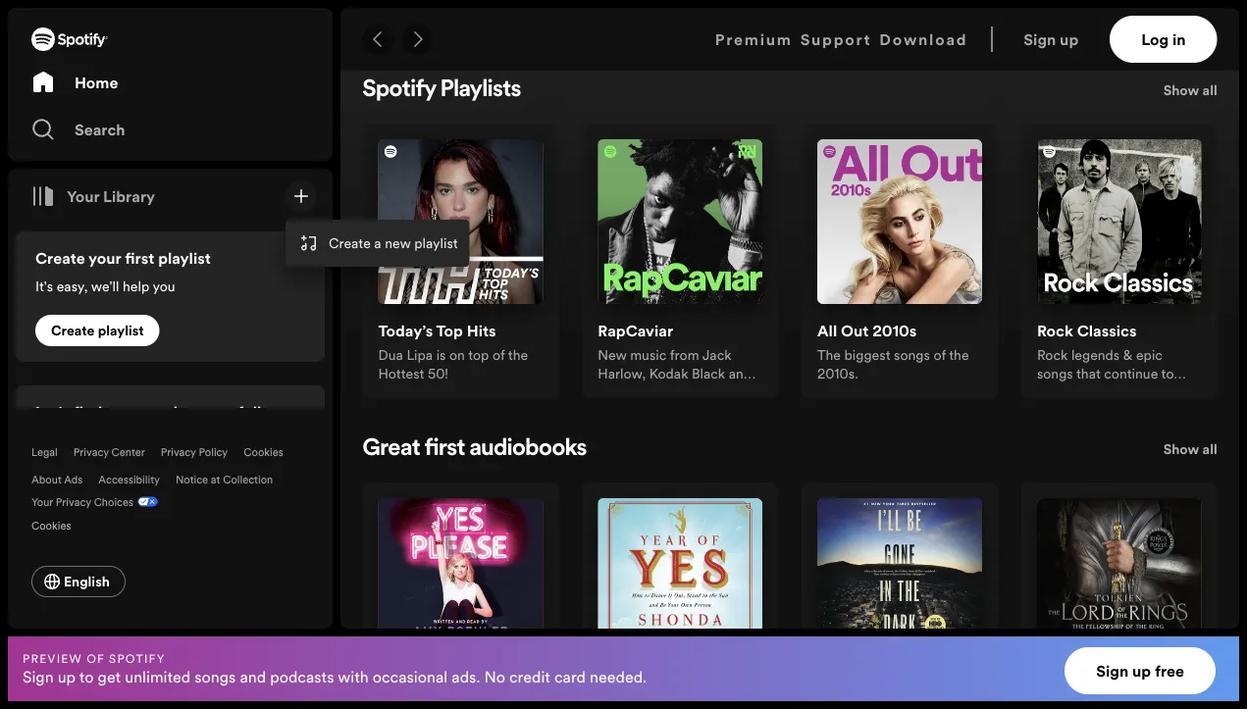 Task type: describe. For each thing, give the bounding box(es) containing it.
premium button
[[715, 16, 793, 63]]

spotify inside preview of spotify sign up to get unlimited songs and podcasts with occasional ads. no credit card needed.
[[109, 651, 165, 667]]

your for your library
[[67, 186, 99, 207]]

accessibility
[[98, 472, 160, 487]]

get
[[98, 667, 121, 688]]

50!
[[428, 364, 448, 383]]

privacy center
[[73, 445, 145, 459]]

california consumer privacy act (ccpa) opt-out icon image
[[134, 495, 158, 513]]

the
[[818, 345, 841, 364]]

about ads
[[31, 472, 83, 487]]

show for great first audiobooks
[[1164, 440, 1200, 458]]

from
[[670, 345, 699, 364]]

support
[[801, 28, 872, 50]]

top
[[468, 345, 489, 364]]

the inside today's top hits dua lipa is on top of the hottest 50!
[[508, 345, 528, 364]]

0 vertical spatial cookies
[[244, 445, 283, 459]]

sign for sign up free
[[1097, 661, 1129, 682]]

privacy down "ads"
[[56, 495, 91, 509]]

1 vertical spatial cookies
[[31, 518, 71, 533]]

up inside preview of spotify sign up to get unlimited songs and podcasts with occasional ads. no credit card needed.
[[58, 667, 76, 688]]

it's
[[35, 277, 53, 295]]

new
[[598, 345, 627, 364]]

show all for spotify playlists
[[1164, 80, 1218, 99]]

premium support download
[[715, 28, 968, 50]]

easy,
[[57, 277, 88, 295]]

of inside preview of spotify sign up to get unlimited songs and podcasts with occasional ads. no credit card needed.
[[87, 651, 105, 667]]

rapcaviar new music from jack harlow, kodak black and meek mill and rick ross.
[[598, 320, 752, 401]]

spotify image
[[31, 27, 108, 51]]

privacy for privacy center
[[73, 445, 109, 459]]

audiobooks
[[470, 438, 587, 461]]

great first audiobooks element
[[363, 438, 1218, 710]]

create a new playlist button
[[290, 224, 466, 263]]

rapcaviar
[[598, 320, 673, 341]]

at
[[211, 472, 220, 487]]

follow
[[238, 401, 284, 423]]

search
[[75, 119, 125, 140]]

ads.
[[452, 667, 480, 688]]

on
[[449, 345, 465, 364]]

about
[[31, 472, 62, 487]]

out
[[841, 320, 869, 341]]

today's top hits dua lipa is on top of the hottest 50!
[[378, 320, 528, 383]]

great
[[363, 438, 420, 461]]

help
[[123, 277, 149, 295]]

your library button
[[24, 177, 163, 216]]

top
[[436, 320, 463, 341]]

show for spotify playlists
[[1164, 80, 1200, 99]]

meek
[[598, 383, 633, 401]]

biggest
[[845, 345, 891, 364]]

accessibility link
[[98, 472, 160, 487]]

let's find some podcasts to follow
[[35, 401, 284, 423]]

dua
[[378, 345, 403, 364]]

preview of spotify sign up to get unlimited songs and podcasts with occasional ads. no credit card needed.
[[23, 651, 647, 688]]

create playlist
[[51, 321, 144, 340]]

sign for sign up
[[1024, 28, 1056, 50]]

card
[[554, 667, 586, 688]]

mill
[[637, 383, 660, 401]]

privacy center link
[[73, 445, 145, 459]]

show all for great first audiobooks
[[1164, 440, 1218, 458]]

great first audiobooks link
[[363, 438, 587, 461]]

playlist for first
[[158, 247, 211, 269]]

all for spotify playlists
[[1203, 80, 1218, 99]]

all
[[818, 320, 837, 341]]

ross.
[[720, 383, 752, 401]]

a
[[374, 234, 381, 253]]

spotify playlists link
[[363, 79, 521, 102]]

center
[[111, 445, 145, 459]]

music
[[630, 345, 667, 364]]

show all link for great first audiobooks
[[1164, 438, 1218, 467]]

1 vertical spatial cookies link
[[31, 513, 87, 535]]

privacy policy
[[161, 445, 228, 459]]

all out 2010s the biggest songs of the 2010s.
[[818, 320, 969, 383]]

the inside all out 2010s the biggest songs of the 2010s.
[[949, 345, 969, 364]]

no
[[484, 667, 505, 688]]

we'll
[[91, 277, 119, 295]]

spotify playlists
[[363, 79, 521, 102]]

2010s.
[[818, 364, 858, 383]]

support button
[[801, 16, 872, 63]]

your privacy choices
[[31, 495, 134, 509]]

hits
[[467, 320, 496, 341]]

2 horizontal spatial and
[[729, 364, 752, 383]]

english button
[[31, 566, 125, 598]]

choices
[[94, 495, 134, 509]]

create for playlist
[[51, 321, 95, 340]]

harlow,
[[598, 364, 646, 383]]

sign inside preview of spotify sign up to get unlimited songs and podcasts with occasional ads. no credit card needed.
[[23, 667, 54, 688]]

great first audiobooks
[[363, 438, 587, 461]]



Task type: locate. For each thing, give the bounding box(es) containing it.
privacy policy link
[[161, 445, 228, 459]]

2 the from the left
[[949, 345, 969, 364]]

first right great
[[425, 438, 465, 461]]

find
[[73, 401, 102, 423]]

1 horizontal spatial up
[[1060, 28, 1079, 50]]

1 vertical spatial your
[[31, 495, 53, 509]]

0 vertical spatial show all link
[[1164, 79, 1218, 108]]

to inside preview of spotify sign up to get unlimited songs and podcasts with occasional ads. no credit card needed.
[[79, 667, 94, 688]]

your inside button
[[67, 186, 99, 207]]

and right unlimited
[[240, 667, 266, 688]]

1 show all link from the top
[[1164, 79, 1218, 108]]

cookies link down your privacy choices
[[31, 513, 87, 535]]

2 horizontal spatial up
[[1133, 661, 1151, 682]]

today's top hits link
[[378, 320, 496, 345]]

lipa
[[407, 345, 433, 364]]

0 horizontal spatial songs
[[195, 667, 236, 688]]

up inside button
[[1133, 661, 1151, 682]]

up for sign up free
[[1133, 661, 1151, 682]]

cookies link up collection
[[244, 445, 283, 459]]

rock
[[1037, 320, 1074, 341]]

playlist for new
[[414, 234, 458, 253]]

1 all from the top
[[1203, 80, 1218, 99]]

first up "help"
[[125, 247, 154, 269]]

podcasts
[[149, 401, 216, 423], [270, 667, 334, 688]]

create for your
[[35, 247, 85, 269]]

show inside great first audiobooks element
[[1164, 440, 1200, 458]]

up left free
[[1133, 661, 1151, 682]]

1 horizontal spatial songs
[[894, 345, 930, 364]]

0 horizontal spatial and
[[240, 667, 266, 688]]

create for a
[[329, 234, 371, 253]]

0 horizontal spatial the
[[508, 345, 528, 364]]

podcasts inside "main" element
[[149, 401, 216, 423]]

songs inside preview of spotify sign up to get unlimited songs and podcasts with occasional ads. no credit card needed.
[[195, 667, 236, 688]]

1 vertical spatial to
[[79, 667, 94, 688]]

songs down 2010s
[[894, 345, 930, 364]]

2 all from the top
[[1203, 440, 1218, 458]]

to
[[219, 401, 234, 423], [79, 667, 94, 688]]

create
[[329, 234, 371, 253], [35, 247, 85, 269], [51, 321, 95, 340]]

sign inside sign up free button
[[1097, 661, 1129, 682]]

0 horizontal spatial playlist
[[98, 321, 144, 340]]

the right top
[[508, 345, 528, 364]]

the
[[508, 345, 528, 364], [949, 345, 969, 364]]

0 vertical spatial show
[[1164, 80, 1200, 99]]

2 show all link from the top
[[1164, 438, 1218, 467]]

up left log
[[1060, 28, 1079, 50]]

0 horizontal spatial to
[[79, 667, 94, 688]]

show inside spotify playlists element
[[1164, 80, 1200, 99]]

2 horizontal spatial playlist
[[414, 234, 458, 253]]

of
[[493, 345, 505, 364], [934, 345, 946, 364], [87, 651, 105, 667]]

log
[[1142, 28, 1169, 50]]

to inside "main" element
[[219, 401, 234, 423]]

1 horizontal spatial of
[[493, 345, 505, 364]]

cookies
[[244, 445, 283, 459], [31, 518, 71, 533]]

privacy for privacy policy
[[161, 445, 196, 459]]

1 horizontal spatial the
[[949, 345, 969, 364]]

1 vertical spatial show all
[[1164, 440, 1218, 458]]

0 horizontal spatial your
[[31, 495, 53, 509]]

2010s
[[873, 320, 917, 341]]

with
[[338, 667, 369, 688]]

hottest
[[378, 364, 424, 383]]

download button
[[880, 16, 968, 63]]

2 show from the top
[[1164, 440, 1200, 458]]

show all link
[[1164, 79, 1218, 108], [1164, 438, 1218, 467]]

1 horizontal spatial spotify
[[363, 79, 436, 102]]

spotify down go forward 'image'
[[363, 79, 436, 102]]

1 horizontal spatial playlist
[[158, 247, 211, 269]]

your library
[[67, 186, 155, 207]]

go forward image
[[410, 31, 425, 47]]

1 vertical spatial show
[[1164, 440, 1200, 458]]

of right biggest
[[934, 345, 946, 364]]

main element
[[8, 8, 470, 629]]

top bar and user menu element
[[341, 8, 1240, 71]]

to left follow
[[219, 401, 234, 423]]

classics
[[1077, 320, 1137, 341]]

0 vertical spatial podcasts
[[149, 401, 216, 423]]

0 vertical spatial first
[[125, 247, 154, 269]]

all
[[1203, 80, 1218, 99], [1203, 440, 1218, 458]]

and
[[729, 364, 752, 383], [663, 383, 686, 401], [240, 667, 266, 688]]

1 vertical spatial songs
[[195, 667, 236, 688]]

1 horizontal spatial to
[[219, 401, 234, 423]]

log in
[[1142, 28, 1186, 50]]

rock classics
[[1037, 320, 1137, 341]]

up
[[1060, 28, 1079, 50], [1133, 661, 1151, 682], [58, 667, 76, 688]]

privacy up "ads"
[[73, 445, 109, 459]]

collection
[[223, 472, 273, 487]]

create your first playlist it's easy, we'll help you
[[35, 247, 211, 295]]

songs right unlimited
[[195, 667, 236, 688]]

1 vertical spatial spotify
[[109, 651, 165, 667]]

show all link for spotify playlists
[[1164, 79, 1218, 108]]

black
[[692, 364, 726, 383]]

all inside spotify playlists element
[[1203, 80, 1218, 99]]

0 vertical spatial songs
[[894, 345, 930, 364]]

show all inside great first audiobooks element
[[1164, 440, 1218, 458]]

home link
[[31, 63, 309, 102]]

let's
[[35, 401, 70, 423]]

you
[[153, 277, 175, 295]]

needed.
[[590, 667, 647, 688]]

new
[[385, 234, 411, 253]]

0 horizontal spatial sign
[[23, 667, 54, 688]]

kodak
[[649, 364, 688, 383]]

0 horizontal spatial spotify
[[109, 651, 165, 667]]

1 horizontal spatial first
[[425, 438, 465, 461]]

your
[[67, 186, 99, 207], [31, 495, 53, 509]]

legal
[[31, 445, 58, 459]]

0 vertical spatial your
[[67, 186, 99, 207]]

your privacy choices button
[[31, 495, 134, 509]]

create inside create your first playlist it's easy, we'll help you
[[35, 247, 85, 269]]

playlist inside create your first playlist it's easy, we'll help you
[[158, 247, 211, 269]]

0 vertical spatial spotify
[[363, 79, 436, 102]]

create playlist button
[[35, 315, 160, 346]]

podcasts inside preview of spotify sign up to get unlimited songs and podcasts with occasional ads. no credit card needed.
[[270, 667, 334, 688]]

and inside preview of spotify sign up to get unlimited songs and podcasts with occasional ads. no credit card needed.
[[240, 667, 266, 688]]

your left library
[[67, 186, 99, 207]]

sign up free button
[[1065, 648, 1216, 695]]

rapcaviar link
[[598, 320, 673, 345]]

0 horizontal spatial of
[[87, 651, 105, 667]]

of right top
[[493, 345, 505, 364]]

notice
[[176, 472, 208, 487]]

the right biggest
[[949, 345, 969, 364]]

playlist right new
[[414, 234, 458, 253]]

show all inside spotify playlists element
[[1164, 80, 1218, 99]]

1 vertical spatial all
[[1203, 440, 1218, 458]]

home
[[75, 72, 118, 93]]

1 show from the top
[[1164, 80, 1200, 99]]

sign up free
[[1097, 661, 1185, 682]]

0 horizontal spatial cookies link
[[31, 513, 87, 535]]

of inside all out 2010s the biggest songs of the 2010s.
[[934, 345, 946, 364]]

1 show all from the top
[[1164, 80, 1218, 99]]

0 vertical spatial show all
[[1164, 80, 1218, 99]]

rick
[[690, 383, 716, 401]]

policy
[[199, 445, 228, 459]]

notice at collection
[[176, 472, 273, 487]]

some
[[106, 401, 145, 423]]

to left get
[[79, 667, 94, 688]]

0 horizontal spatial cookies
[[31, 518, 71, 533]]

playlist
[[414, 234, 458, 253], [158, 247, 211, 269], [98, 321, 144, 340]]

0 horizontal spatial first
[[125, 247, 154, 269]]

podcasts up privacy policy link
[[149, 401, 216, 423]]

rock classics link
[[1037, 320, 1137, 345]]

and right black
[[729, 364, 752, 383]]

1 vertical spatial show all link
[[1164, 438, 1218, 467]]

unlimited
[[125, 667, 191, 688]]

of right 'preview'
[[87, 651, 105, 667]]

go back image
[[370, 31, 386, 47]]

playlists
[[441, 79, 521, 102]]

show all
[[1164, 80, 1218, 99], [1164, 440, 1218, 458]]

playlist down "help"
[[98, 321, 144, 340]]

playlist up "you"
[[158, 247, 211, 269]]

2 horizontal spatial of
[[934, 345, 946, 364]]

free
[[1155, 661, 1185, 682]]

all inside great first audiobooks element
[[1203, 440, 1218, 458]]

up for sign up
[[1060, 28, 1079, 50]]

1 horizontal spatial cookies link
[[244, 445, 283, 459]]

your down about
[[31, 495, 53, 509]]

ads
[[64, 472, 83, 487]]

spotify playlists element
[[363, 79, 1218, 401]]

1 horizontal spatial your
[[67, 186, 99, 207]]

create a new playlist
[[329, 234, 458, 253]]

0 horizontal spatial up
[[58, 667, 76, 688]]

podcasts left with
[[270, 667, 334, 688]]

1 horizontal spatial sign
[[1024, 28, 1056, 50]]

legal link
[[31, 445, 58, 459]]

songs inside all out 2010s the biggest songs of the 2010s.
[[894, 345, 930, 364]]

is
[[436, 345, 446, 364]]

cookies up collection
[[244, 445, 283, 459]]

0 vertical spatial to
[[219, 401, 234, 423]]

privacy up notice
[[161, 445, 196, 459]]

create up easy,
[[35, 247, 85, 269]]

of inside today's top hits dua lipa is on top of the hottest 50!
[[493, 345, 505, 364]]

0 horizontal spatial podcasts
[[149, 401, 216, 423]]

jack
[[702, 345, 732, 364]]

search link
[[31, 110, 309, 149]]

sign up
[[1024, 28, 1079, 50]]

credit
[[509, 667, 551, 688]]

1 horizontal spatial cookies
[[244, 445, 283, 459]]

1 vertical spatial first
[[425, 438, 465, 461]]

first inside create your first playlist it's easy, we'll help you
[[125, 247, 154, 269]]

0 vertical spatial cookies link
[[244, 445, 283, 459]]

your for your privacy choices
[[31, 495, 53, 509]]

preview
[[23, 651, 82, 667]]

and right mill
[[663, 383, 686, 401]]

your
[[88, 247, 121, 269]]

in
[[1173, 28, 1186, 50]]

up inside button
[[1060, 28, 1079, 50]]

1 the from the left
[[508, 345, 528, 364]]

cookies down your privacy choices button
[[31, 518, 71, 533]]

2 show all from the top
[[1164, 440, 1218, 458]]

cookies link
[[244, 445, 283, 459], [31, 513, 87, 535]]

spotify right 'preview'
[[109, 651, 165, 667]]

create down easy,
[[51, 321, 95, 340]]

up left get
[[58, 667, 76, 688]]

all for great first audiobooks
[[1203, 440, 1218, 458]]

show all link inside great first audiobooks element
[[1164, 438, 1218, 467]]

0 vertical spatial all
[[1203, 80, 1218, 99]]

occasional
[[373, 667, 448, 688]]

privacy
[[73, 445, 109, 459], [161, 445, 196, 459], [56, 495, 91, 509]]

create left a
[[329, 234, 371, 253]]

1 horizontal spatial and
[[663, 383, 686, 401]]

log in button
[[1110, 16, 1218, 63]]

1 vertical spatial podcasts
[[270, 667, 334, 688]]

all out 2010s link
[[818, 320, 917, 345]]

sign up button
[[1016, 16, 1110, 63]]

2 horizontal spatial sign
[[1097, 661, 1129, 682]]

sign inside sign up button
[[1024, 28, 1056, 50]]

1 horizontal spatial podcasts
[[270, 667, 334, 688]]



Task type: vqa. For each thing, say whether or not it's contained in the screenshot.
search box
no



